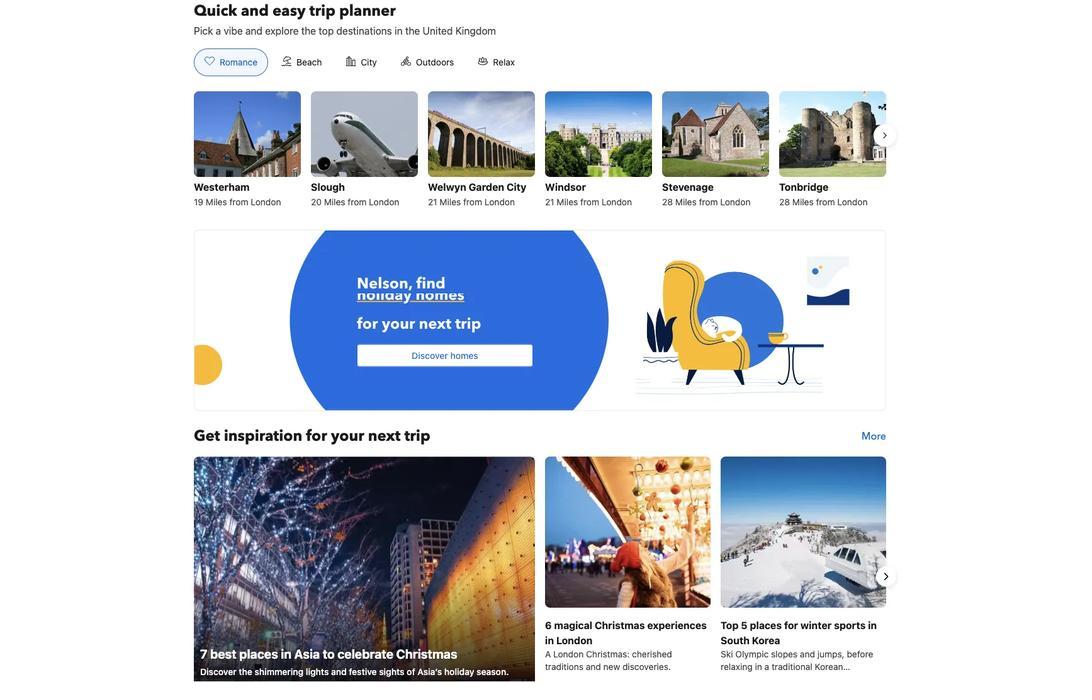 Task type: describe. For each thing, give the bounding box(es) containing it.
slopes
[[772, 649, 798, 659]]

inspiration
[[224, 426, 302, 447]]

from for slough
[[348, 197, 367, 207]]

from for stevenage
[[699, 197, 718, 207]]

miles for windsor
[[557, 197, 578, 207]]

before
[[847, 649, 874, 659]]

tonbridge 28 miles from london
[[780, 181, 868, 207]]

best
[[210, 646, 237, 661]]

westerham
[[194, 181, 250, 193]]

nelson,
[[357, 274, 413, 294]]

20
[[311, 197, 322, 207]]

more link
[[862, 426, 887, 446]]

1 horizontal spatial the
[[301, 25, 316, 37]]

to
[[323, 646, 335, 661]]

shimmering
[[255, 666, 304, 677]]

of
[[407, 666, 415, 677]]

asia's
[[418, 666, 442, 677]]

6
[[545, 619, 552, 631]]

destinations
[[337, 25, 392, 37]]

lights
[[306, 666, 329, 677]]

0 horizontal spatial your
[[331, 426, 364, 447]]

korean
[[815, 661, 844, 672]]

6 magical christmas experiences in london a london christmas: cherished traditions and new discoveries.
[[545, 619, 707, 672]]

top
[[319, 25, 334, 37]]

welwyn
[[428, 181, 467, 193]]

windsor
[[545, 181, 586, 193]]

pick
[[194, 25, 213, 37]]

london inside westerham 19 miles from london
[[251, 197, 281, 207]]

get
[[194, 426, 220, 447]]

discover inside 7 best places in asia to celebrate christmas discover the shimmering lights and festive sights of asia's holiday season.
[[200, 666, 237, 677]]

a
[[545, 649, 551, 659]]

holiday homes cottages
[[357, 277, 465, 323]]

westerham 19 miles from london
[[194, 181, 281, 207]]

in inside 7 best places in asia to celebrate christmas discover the shimmering lights and festive sights of asia's holiday season.
[[281, 646, 292, 661]]

slough
[[311, 181, 345, 193]]

romance
[[220, 57, 258, 67]]

christmas inside 6 magical christmas experiences in london a london christmas: cherished traditions and new discoveries.
[[595, 619, 645, 631]]

places for best
[[239, 646, 278, 661]]

in inside quick and easy trip planner pick a vibe and explore the top destinations in the united kingdom
[[395, 25, 403, 37]]

miles for stevenage
[[676, 197, 697, 207]]

festive
[[349, 666, 377, 677]]

beach button
[[271, 49, 333, 76]]

trip for next
[[456, 314, 482, 335]]

ski
[[721, 649, 734, 659]]

london inside tonbridge 28 miles from london
[[838, 197, 868, 207]]

top 5 places for winter sports in south korea image
[[721, 456, 887, 608]]

7 best places in asia to celebrate christmas region
[[184, 456, 897, 682]]

6 magical christmas experiences in london image
[[545, 456, 711, 608]]

outdoors button
[[390, 49, 465, 76]]

1 vertical spatial next
[[368, 426, 401, 447]]

2 horizontal spatial the
[[406, 25, 420, 37]]

quick
[[194, 0, 237, 21]]

tab list containing romance
[[184, 49, 536, 77]]

outdoors
[[416, 57, 454, 67]]

and inside 7 best places in asia to celebrate christmas discover the shimmering lights and festive sights of asia's holiday season.
[[331, 666, 347, 677]]

more
[[862, 429, 887, 443]]

sports
[[835, 619, 866, 631]]

planner
[[339, 0, 396, 21]]

tonbridge
[[780, 181, 829, 193]]

celebrate
[[338, 646, 394, 661]]

from for windsor
[[581, 197, 600, 207]]

top 5 places for winter sports in south korea ski olympic slopes and jumps, before relaxing in a traditional korean bathhouse
[[721, 619, 877, 682]]

asia
[[295, 646, 320, 661]]

from for westerham
[[230, 197, 249, 207]]

and inside 6 magical christmas experiences in london a london christmas: cherished traditions and new discoveries.
[[586, 661, 601, 672]]

trip for easy
[[310, 0, 336, 21]]

traditions
[[545, 661, 584, 672]]

in down olympic
[[756, 661, 763, 672]]

united
[[423, 25, 453, 37]]

miles for tonbridge
[[793, 197, 814, 207]]

miles for slough
[[324, 197, 346, 207]]

relax
[[493, 57, 515, 67]]

miles for westerham
[[206, 197, 227, 207]]

homes for discover homes
[[451, 350, 479, 361]]

london inside stevenage 28 miles from london
[[721, 197, 751, 207]]

relax button
[[468, 49, 526, 76]]



Task type: locate. For each thing, give the bounding box(es) containing it.
28 down tonbridge
[[780, 197, 791, 207]]

1 vertical spatial discover
[[200, 666, 237, 677]]

miles inside welwyn garden city 21 miles from london
[[440, 197, 461, 207]]

korea
[[753, 634, 781, 646]]

miles inside windsor 21 miles from london
[[557, 197, 578, 207]]

0 vertical spatial discover
[[412, 350, 448, 361]]

from inside welwyn garden city 21 miles from london
[[464, 197, 483, 207]]

from down tonbridge
[[817, 197, 836, 207]]

1 horizontal spatial trip
[[405, 426, 431, 447]]

1 vertical spatial your
[[331, 426, 364, 447]]

in up a
[[545, 634, 554, 646]]

0 horizontal spatial places
[[239, 646, 278, 661]]

1 vertical spatial city
[[507, 181, 527, 193]]

1 horizontal spatial next
[[419, 314, 452, 335]]

in inside 6 magical christmas experiences in london a london christmas: cherished traditions and new discoveries.
[[545, 634, 554, 646]]

0 vertical spatial homes
[[416, 277, 465, 298]]

2 vertical spatial trip
[[405, 426, 431, 447]]

21 down windsor
[[545, 197, 555, 207]]

christmas up christmas:
[[595, 619, 645, 631]]

london
[[251, 197, 281, 207], [369, 197, 400, 207], [485, 197, 515, 207], [602, 197, 632, 207], [721, 197, 751, 207], [838, 197, 868, 207], [557, 634, 593, 646], [554, 649, 584, 659]]

places inside 7 best places in asia to celebrate christmas discover the shimmering lights and festive sights of asia's holiday season.
[[239, 646, 278, 661]]

trip
[[310, 0, 336, 21], [456, 314, 482, 335], [405, 426, 431, 447]]

places up shimmering
[[239, 646, 278, 661]]

bathhouse
[[721, 674, 764, 682]]

sights
[[379, 666, 405, 677]]

homes up for your next trip
[[416, 277, 465, 298]]

0 vertical spatial your
[[382, 314, 415, 335]]

1 28 from the left
[[663, 197, 673, 207]]

easy
[[273, 0, 306, 21]]

0 horizontal spatial trip
[[310, 0, 336, 21]]

discover down for your next trip
[[412, 350, 448, 361]]

nelson, find
[[357, 274, 446, 294]]

get inspiration for your next trip
[[194, 426, 431, 447]]

0 horizontal spatial holiday
[[357, 277, 412, 298]]

3 miles from the left
[[440, 197, 461, 207]]

1 vertical spatial holiday
[[445, 666, 475, 677]]

0 vertical spatial christmas
[[595, 619, 645, 631]]

explore
[[265, 25, 299, 37]]

region
[[184, 86, 897, 215]]

city down the destinations
[[361, 57, 377, 67]]

city inside welwyn garden city 21 miles from london
[[507, 181, 527, 193]]

a
[[216, 25, 221, 37], [765, 661, 770, 672]]

places for 5
[[750, 619, 782, 631]]

2 vertical spatial for
[[785, 619, 799, 631]]

and up vibe
[[241, 0, 269, 21]]

places up the korea
[[750, 619, 782, 631]]

for
[[357, 314, 378, 335], [306, 426, 327, 447], [785, 619, 799, 631]]

miles inside tonbridge 28 miles from london
[[793, 197, 814, 207]]

0 horizontal spatial the
[[239, 666, 252, 677]]

1 horizontal spatial a
[[765, 661, 770, 672]]

relaxing
[[721, 661, 753, 672]]

cottages
[[357, 302, 420, 323]]

6 miles from the left
[[793, 197, 814, 207]]

for inside top 5 places for winter sports in south korea ski olympic slopes and jumps, before relaxing in a traditional korean bathhouse
[[785, 619, 799, 631]]

traditional
[[772, 661, 813, 672]]

stevenage 28 miles from london
[[663, 181, 751, 207]]

places inside top 5 places for winter sports in south korea ski olympic slopes and jumps, before relaxing in a traditional korean bathhouse
[[750, 619, 782, 631]]

21 down welwyn
[[428, 197, 438, 207]]

21 inside welwyn garden city 21 miles from london
[[428, 197, 438, 207]]

in
[[395, 25, 403, 37], [869, 619, 877, 631], [545, 634, 554, 646], [281, 646, 292, 661], [756, 661, 763, 672]]

stevenage
[[663, 181, 714, 193]]

a inside top 5 places for winter sports in south korea ski olympic slopes and jumps, before relaxing in a traditional korean bathhouse
[[765, 661, 770, 672]]

miles down tonbridge
[[793, 197, 814, 207]]

1 vertical spatial trip
[[456, 314, 482, 335]]

1 horizontal spatial 28
[[780, 197, 791, 207]]

the left united
[[406, 25, 420, 37]]

1 vertical spatial christmas
[[397, 646, 458, 661]]

and inside top 5 places for winter sports in south korea ski olympic slopes and jumps, before relaxing in a traditional korean bathhouse
[[801, 649, 816, 659]]

london inside windsor 21 miles from london
[[602, 197, 632, 207]]

new
[[604, 661, 621, 672]]

from
[[230, 197, 249, 207], [348, 197, 367, 207], [464, 197, 483, 207], [581, 197, 600, 207], [699, 197, 718, 207], [817, 197, 836, 207]]

jumps,
[[818, 649, 845, 659]]

miles inside "slough 20 miles from london"
[[324, 197, 346, 207]]

the left top
[[301, 25, 316, 37]]

discoveries.
[[623, 661, 671, 672]]

1 horizontal spatial city
[[507, 181, 527, 193]]

0 horizontal spatial city
[[361, 57, 377, 67]]

your
[[382, 314, 415, 335], [331, 426, 364, 447]]

28
[[663, 197, 673, 207], [780, 197, 791, 207]]

21
[[428, 197, 438, 207], [545, 197, 555, 207]]

kingdom
[[456, 25, 496, 37]]

0 vertical spatial holiday
[[357, 277, 412, 298]]

1 horizontal spatial your
[[382, 314, 415, 335]]

south
[[721, 634, 750, 646]]

and
[[241, 0, 269, 21], [246, 25, 263, 37], [801, 649, 816, 659], [586, 661, 601, 672], [331, 666, 347, 677]]

0 horizontal spatial christmas
[[397, 646, 458, 661]]

magical
[[555, 619, 593, 631]]

1 horizontal spatial christmas
[[595, 619, 645, 631]]

holiday inside holiday homes cottages
[[357, 277, 412, 298]]

3 from from the left
[[464, 197, 483, 207]]

5
[[742, 619, 748, 631]]

tab list
[[184, 49, 536, 77]]

quick and easy trip planner pick a vibe and explore the top destinations in the united kingdom
[[194, 0, 496, 37]]

region containing westerham
[[184, 86, 897, 215]]

from inside tonbridge 28 miles from london
[[817, 197, 836, 207]]

holiday up cottages
[[357, 277, 412, 298]]

london inside welwyn garden city 21 miles from london
[[485, 197, 515, 207]]

2 21 from the left
[[545, 197, 555, 207]]

7
[[200, 646, 208, 661]]

miles inside stevenage 28 miles from london
[[676, 197, 697, 207]]

miles
[[206, 197, 227, 207], [324, 197, 346, 207], [440, 197, 461, 207], [557, 197, 578, 207], [676, 197, 697, 207], [793, 197, 814, 207]]

1 horizontal spatial for
[[357, 314, 378, 335]]

the
[[301, 25, 316, 37], [406, 25, 420, 37], [239, 666, 252, 677]]

beach
[[297, 57, 322, 67]]

a down olympic
[[765, 661, 770, 672]]

and left new
[[586, 661, 601, 672]]

5 miles from the left
[[676, 197, 697, 207]]

homes
[[416, 277, 465, 298], [451, 350, 479, 361]]

a inside quick and easy trip planner pick a vibe and explore the top destinations in the united kingdom
[[216, 25, 221, 37]]

for right inspiration
[[306, 426, 327, 447]]

4 from from the left
[[581, 197, 600, 207]]

28 for stevenage
[[663, 197, 673, 207]]

welwyn garden city 21 miles from london
[[428, 181, 527, 207]]

winter
[[801, 619, 832, 631]]

1 horizontal spatial places
[[750, 619, 782, 631]]

discover down 'best' at the bottom left of the page
[[200, 666, 237, 677]]

london inside "slough 20 miles from london"
[[369, 197, 400, 207]]

the left shimmering
[[239, 666, 252, 677]]

1 horizontal spatial 21
[[545, 197, 555, 207]]

1 vertical spatial a
[[765, 661, 770, 672]]

city
[[361, 57, 377, 67], [507, 181, 527, 193]]

from down stevenage
[[699, 197, 718, 207]]

in right the destinations
[[395, 25, 403, 37]]

1 vertical spatial for
[[306, 426, 327, 447]]

28 inside tonbridge 28 miles from london
[[780, 197, 791, 207]]

christmas
[[595, 619, 645, 631], [397, 646, 458, 661]]

from down westerham
[[230, 197, 249, 207]]

6 from from the left
[[817, 197, 836, 207]]

2 miles from the left
[[324, 197, 346, 207]]

0 horizontal spatial for
[[306, 426, 327, 447]]

from inside westerham 19 miles from london
[[230, 197, 249, 207]]

next image
[[879, 569, 894, 584]]

city right garden
[[507, 181, 527, 193]]

0 vertical spatial city
[[361, 57, 377, 67]]

1 21 from the left
[[428, 197, 438, 207]]

miles inside westerham 19 miles from london
[[206, 197, 227, 207]]

0 vertical spatial for
[[357, 314, 378, 335]]

2 28 from the left
[[780, 197, 791, 207]]

christmas:
[[586, 649, 630, 659]]

the inside 7 best places in asia to celebrate christmas discover the shimmering lights and festive sights of asia's holiday season.
[[239, 666, 252, 677]]

1 miles from the left
[[206, 197, 227, 207]]

and down to
[[331, 666, 347, 677]]

from inside stevenage 28 miles from london
[[699, 197, 718, 207]]

from down garden
[[464, 197, 483, 207]]

for left winter
[[785, 619, 799, 631]]

2 horizontal spatial for
[[785, 619, 799, 631]]

and right vibe
[[246, 25, 263, 37]]

in up shimmering
[[281, 646, 292, 661]]

homes inside holiday homes cottages
[[416, 277, 465, 298]]

1 horizontal spatial holiday
[[445, 666, 475, 677]]

from inside windsor 21 miles from london
[[581, 197, 600, 207]]

discover homes
[[412, 350, 479, 361]]

slough 20 miles from london
[[311, 181, 400, 207]]

1 vertical spatial places
[[239, 646, 278, 661]]

from down windsor
[[581, 197, 600, 207]]

2 from from the left
[[348, 197, 367, 207]]

garden
[[469, 181, 505, 193]]

miles down windsor
[[557, 197, 578, 207]]

for down nelson,
[[357, 314, 378, 335]]

0 horizontal spatial a
[[216, 25, 221, 37]]

find
[[416, 274, 446, 294]]

holiday inside 7 best places in asia to celebrate christmas discover the shimmering lights and festive sights of asia's holiday season.
[[445, 666, 475, 677]]

top
[[721, 619, 739, 631]]

0 vertical spatial next
[[419, 314, 452, 335]]

miles down westerham
[[206, 197, 227, 207]]

city inside 'button'
[[361, 57, 377, 67]]

homes down for your next trip
[[451, 350, 479, 361]]

olympic
[[736, 649, 769, 659]]

homes for holiday homes cottages
[[416, 277, 465, 298]]

1 vertical spatial homes
[[451, 350, 479, 361]]

21 inside windsor 21 miles from london
[[545, 197, 555, 207]]

0 vertical spatial trip
[[310, 0, 336, 21]]

from right 20
[[348, 197, 367, 207]]

from for tonbridge
[[817, 197, 836, 207]]

trip inside quick and easy trip planner pick a vibe and explore the top destinations in the united kingdom
[[310, 0, 336, 21]]

28 for tonbridge
[[780, 197, 791, 207]]

holiday right the asia's at bottom left
[[445, 666, 475, 677]]

in right sports
[[869, 619, 877, 631]]

19
[[194, 197, 204, 207]]

0 horizontal spatial 21
[[428, 197, 438, 207]]

5 from from the left
[[699, 197, 718, 207]]

next
[[419, 314, 452, 335], [368, 426, 401, 447]]

for your next trip
[[357, 314, 482, 335]]

0 vertical spatial a
[[216, 25, 221, 37]]

0 horizontal spatial discover
[[200, 666, 237, 677]]

2 horizontal spatial trip
[[456, 314, 482, 335]]

city button
[[335, 49, 388, 76]]

miles down slough
[[324, 197, 346, 207]]

0 horizontal spatial next
[[368, 426, 401, 447]]

discover
[[412, 350, 448, 361], [200, 666, 237, 677]]

miles down welwyn
[[440, 197, 461, 207]]

0 horizontal spatial 28
[[663, 197, 673, 207]]

1 horizontal spatial discover
[[412, 350, 448, 361]]

4 miles from the left
[[557, 197, 578, 207]]

and up traditional
[[801, 649, 816, 659]]

experiences
[[648, 619, 707, 631]]

cherished
[[632, 649, 673, 659]]

28 down stevenage
[[663, 197, 673, 207]]

windsor 21 miles from london
[[545, 181, 632, 207]]

1 from from the left
[[230, 197, 249, 207]]

28 inside stevenage 28 miles from london
[[663, 197, 673, 207]]

from inside "slough 20 miles from london"
[[348, 197, 367, 207]]

miles down stevenage
[[676, 197, 697, 207]]

season.
[[477, 666, 509, 677]]

0 vertical spatial places
[[750, 619, 782, 631]]

a left vibe
[[216, 25, 221, 37]]

vibe
[[224, 25, 243, 37]]

romance button
[[194, 49, 268, 76]]

7 best places in asia to celebrate christmas discover the shimmering lights and festive sights of asia's holiday season.
[[200, 646, 509, 677]]

christmas up the asia's at bottom left
[[397, 646, 458, 661]]

christmas inside 7 best places in asia to celebrate christmas discover the shimmering lights and festive sights of asia's holiday season.
[[397, 646, 458, 661]]



Task type: vqa. For each thing, say whether or not it's contained in the screenshot.
from in the "SLOUGH 20 MILES FROM LONDON"
yes



